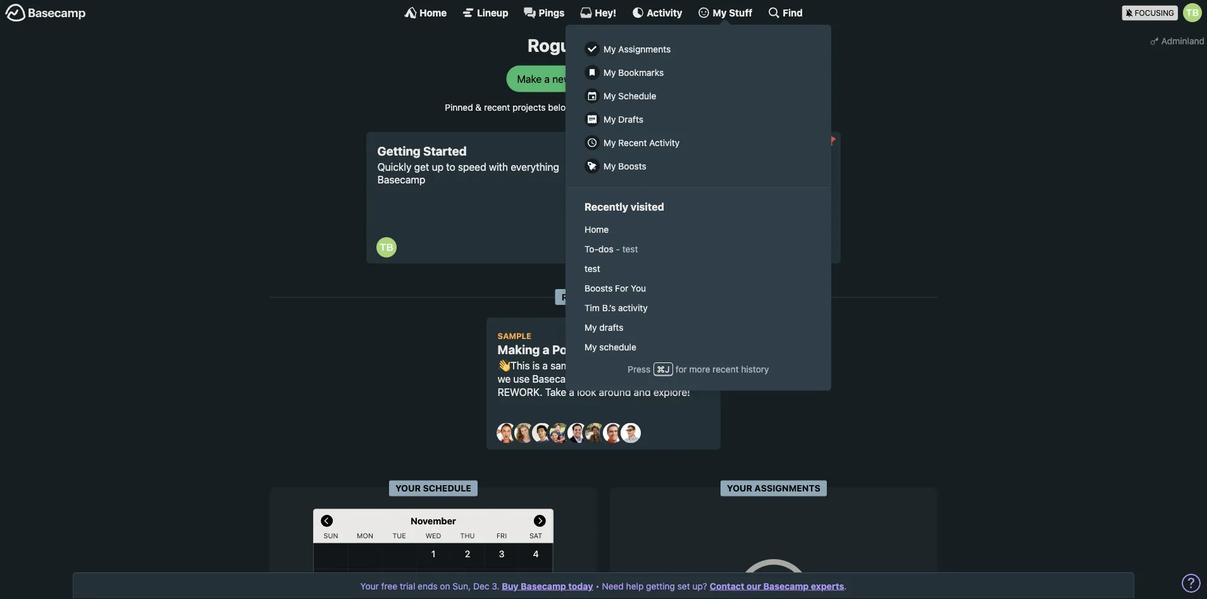 Task type: locate. For each thing, give the bounding box(es) containing it.
press right list
[[649, 102, 672, 113]]

1 horizontal spatial ·
[[645, 102, 647, 113]]

your for your schedule
[[396, 483, 421, 494]]

tue
[[393, 532, 406, 540]]

my
[[713, 7, 727, 18], [604, 44, 616, 54], [604, 67, 616, 78], [604, 91, 616, 101], [604, 114, 616, 124], [604, 137, 616, 148], [604, 161, 616, 171], [585, 322, 597, 333], [585, 342, 597, 352]]

recently visited
[[585, 201, 665, 213], [562, 292, 646, 302]]

more
[[690, 364, 711, 374]]

to-
[[585, 244, 599, 254]]

drafts
[[619, 114, 644, 124]]

visited down my boosts
[[631, 201, 665, 213]]

recently visited inside 'main' element
[[585, 201, 665, 213]]

boosts down the recent
[[619, 161, 647, 171]]

steve marsh image
[[603, 423, 624, 444]]

rework.
[[498, 386, 543, 398]]

is
[[533, 360, 540, 372]]

recently up dos
[[585, 201, 629, 213]]

visited
[[631, 201, 665, 213], [610, 292, 646, 302]]

get
[[414, 161, 429, 173]]

recently visited down my boosts
[[585, 201, 665, 213]]

in
[[614, 102, 621, 113]]

jared davis image
[[532, 423, 553, 444]]

0 horizontal spatial recent
[[484, 102, 510, 113]]

we
[[498, 373, 511, 385]]

my down my recent activity at the top of the page
[[604, 161, 616, 171]]

recent
[[484, 102, 510, 113], [713, 364, 739, 374]]

my inside 'link'
[[604, 137, 616, 148]]

0 vertical spatial project
[[574, 73, 607, 85]]

visited up activity
[[610, 292, 646, 302]]

activity right the recent
[[650, 137, 680, 148]]

my for my schedule
[[585, 342, 597, 352]]

recently inside 'main' element
[[585, 201, 629, 213]]

schedule
[[619, 91, 657, 101], [423, 483, 472, 494]]

main element
[[0, 0, 1208, 391]]

recent inside 'main' element
[[713, 364, 739, 374]]

👋
[[498, 360, 508, 372]]

1 · from the left
[[575, 102, 578, 113]]

1 vertical spatial schedule
[[423, 483, 472, 494]]

0 horizontal spatial assignments
[[619, 44, 671, 54]]

b.'s
[[602, 303, 616, 313]]

0 vertical spatial to
[[446, 161, 456, 173]]

boosts up tim
[[585, 283, 613, 293]]

experts
[[811, 581, 845, 592]]

j
[[665, 364, 670, 374]]

your for your assignments
[[727, 483, 753, 494]]

basecamp up take
[[533, 373, 581, 385]]

tim burton image
[[377, 237, 397, 258]]

quickly
[[378, 161, 412, 173]]

my boosts
[[604, 161, 647, 171]]

visited inside 'main' element
[[631, 201, 665, 213]]

0 horizontal spatial schedule
[[423, 483, 472, 494]]

None submit
[[821, 132, 841, 152]]

test right - on the right top of page
[[623, 244, 638, 254]]

basecamp inside the getting started quickly get up to speed with everything basecamp
[[378, 174, 426, 186]]

0 vertical spatial recently
[[585, 201, 629, 213]]

1 vertical spatial assignments
[[755, 483, 821, 494]]

1 horizontal spatial home
[[585, 224, 609, 235]]

a left new
[[545, 73, 550, 85]]

recent right &
[[484, 102, 510, 113]]

focusing button
[[1123, 0, 1208, 25]]

basecamp inside sample making a podcast 👋 this is a sample project to showcase how we use basecamp to make a podcast called rework. take a look around and explore!
[[533, 373, 581, 385]]

to down schedule at the bottom of the page
[[621, 360, 631, 372]]

press inside 'main' element
[[628, 364, 651, 374]]

0 vertical spatial schedule
[[619, 91, 657, 101]]

1 horizontal spatial recent
[[713, 364, 739, 374]]

recently up tim
[[562, 292, 608, 302]]

cheryl walters image
[[515, 423, 535, 444]]

1 vertical spatial project
[[587, 360, 619, 372]]

sun,
[[453, 581, 471, 592]]

1 vertical spatial home
[[585, 224, 609, 235]]

tim burton image up adminland
[[1184, 3, 1203, 22]]

my up my bookmarks
[[604, 44, 616, 54]]

1 vertical spatial recent
[[713, 364, 739, 374]]

for
[[615, 283, 629, 293]]

switch accounts image
[[5, 3, 86, 23]]

0 horizontal spatial test
[[585, 263, 601, 274]]

1 horizontal spatial home link
[[579, 220, 819, 239]]

•
[[596, 581, 600, 592]]

my down rogue enterprises
[[604, 67, 616, 78]]

2 · from the left
[[645, 102, 647, 113]]

schedule inside my stuff element
[[619, 91, 657, 101]]

basecamp right the our
[[764, 581, 809, 592]]

up
[[432, 161, 444, 173]]

basecamp down quickly
[[378, 174, 426, 186]]

new
[[553, 73, 572, 85]]

1 horizontal spatial schedule
[[619, 91, 657, 101]]

0 horizontal spatial home link
[[405, 6, 447, 19]]

test link
[[579, 259, 819, 279]]

project
[[574, 73, 607, 85], [587, 360, 619, 372]]

schedule up list
[[619, 91, 657, 101]]

activity
[[647, 7, 683, 18], [650, 137, 680, 148]]

activity link
[[632, 6, 683, 19]]

pinned & recent projects below · view all in a list · press
[[445, 102, 672, 113]]

0 vertical spatial boosts
[[619, 161, 647, 171]]

0 vertical spatial assignments
[[619, 44, 671, 54]]

1 vertical spatial to
[[621, 360, 631, 372]]

my left the recent
[[604, 137, 616, 148]]

schedule up november
[[423, 483, 472, 494]]

sample
[[551, 360, 584, 372]]

my for my recent activity
[[604, 137, 616, 148]]

projects
[[513, 102, 546, 113]]

a left the look
[[569, 386, 575, 398]]

recently visited up b.'s
[[562, 292, 646, 302]]

0 vertical spatial recently visited
[[585, 201, 665, 213]]

1 vertical spatial test
[[585, 263, 601, 274]]

home link up test link
[[579, 220, 819, 239]]

home link
[[405, 6, 447, 19], [579, 220, 819, 239]]

trial
[[400, 581, 415, 592]]

1 vertical spatial activity
[[650, 137, 680, 148]]

0 horizontal spatial to
[[446, 161, 456, 173]]

drafts
[[600, 322, 624, 333]]

recently
[[585, 201, 629, 213], [562, 292, 608, 302]]

1 vertical spatial boosts
[[585, 283, 613, 293]]

up?
[[693, 581, 708, 592]]

1 horizontal spatial boosts
[[619, 161, 647, 171]]

1 horizontal spatial your
[[396, 483, 421, 494]]

your free trial ends on sun, dec  3. buy basecamp today • need help getting set up? contact our basecamp experts .
[[361, 581, 847, 592]]

my inside dropdown button
[[713, 7, 727, 18]]

2 vertical spatial to
[[583, 373, 593, 385]]

0 horizontal spatial tim burton image
[[617, 237, 637, 258]]

invite people
[[632, 73, 690, 85]]

my schedule link
[[579, 337, 819, 357]]

your assignments
[[727, 483, 821, 494]]

1 horizontal spatial tim burton image
[[1184, 3, 1203, 22]]

project up make
[[587, 360, 619, 372]]

0 vertical spatial home
[[420, 7, 447, 18]]

home link left lineup link
[[405, 6, 447, 19]]

your
[[396, 483, 421, 494], [727, 483, 753, 494], [361, 581, 379, 592]]

test down 'to-'
[[585, 263, 601, 274]]

my down tim
[[585, 322, 597, 333]]

a up around
[[622, 373, 628, 385]]

recent right more
[[713, 364, 739, 374]]

assignments inside my stuff element
[[619, 44, 671, 54]]

my schedule
[[604, 91, 657, 101]]

your schedule
[[396, 483, 472, 494]]

0 vertical spatial visited
[[631, 201, 665, 213]]

home up 'to-'
[[585, 224, 609, 235]]

my down view all in a list link
[[604, 114, 616, 124]]

bookmarks
[[619, 67, 664, 78]]

tim burton image
[[1184, 3, 1203, 22], [617, 237, 637, 258]]

tim burton image right dos
[[617, 237, 637, 258]]

to right up
[[446, 161, 456, 173]]

find
[[783, 7, 803, 18]]

0 vertical spatial test
[[623, 244, 638, 254]]

my recent activity
[[604, 137, 680, 148]]

· right list
[[645, 102, 647, 113]]

1 horizontal spatial to
[[583, 373, 593, 385]]

⌘ j for more recent history
[[657, 364, 770, 374]]

a right making at bottom
[[543, 343, 550, 357]]

need
[[602, 581, 624, 592]]

activity up my assignments
[[647, 7, 683, 18]]

boosts for you link
[[579, 279, 819, 298]]

0 vertical spatial tim burton image
[[1184, 3, 1203, 22]]

my for my drafts
[[604, 114, 616, 124]]

activity inside 'link'
[[650, 137, 680, 148]]

0 horizontal spatial boosts
[[585, 283, 613, 293]]

1 vertical spatial press
[[628, 364, 651, 374]]

our
[[747, 581, 762, 592]]

0 vertical spatial press
[[649, 102, 672, 113]]

0 vertical spatial home link
[[405, 6, 447, 19]]

my assignments
[[604, 44, 671, 54]]

1 horizontal spatial assignments
[[755, 483, 821, 494]]

rogue
[[528, 35, 581, 56]]

my down my drafts
[[585, 342, 597, 352]]

on
[[440, 581, 450, 592]]

recently visited pages element
[[579, 220, 819, 357]]

· left view on the left top
[[575, 102, 578, 113]]

1 vertical spatial home link
[[579, 220, 819, 239]]

2 horizontal spatial your
[[727, 483, 753, 494]]

a
[[545, 73, 550, 85], [623, 102, 628, 113], [543, 343, 550, 357], [543, 360, 548, 372], [622, 373, 628, 385], [569, 386, 575, 398]]

my recent activity link
[[579, 131, 819, 154]]

0 horizontal spatial home
[[420, 7, 447, 18]]

make
[[595, 373, 620, 385]]

victor cooper image
[[621, 423, 641, 444]]

my left stuff
[[713, 7, 727, 18]]

press left ⌘
[[628, 364, 651, 374]]

my up view all in a list link
[[604, 91, 616, 101]]

0 horizontal spatial ·
[[575, 102, 578, 113]]

assignments
[[619, 44, 671, 54], [755, 483, 821, 494]]

home left lineup link
[[420, 7, 447, 18]]

hey!
[[595, 7, 617, 18]]

0 horizontal spatial your
[[361, 581, 379, 592]]

buy
[[502, 581, 519, 592]]

with
[[489, 161, 508, 173]]

my for my schedule
[[604, 91, 616, 101]]

to up the look
[[583, 373, 593, 385]]

josh fiske image
[[568, 423, 588, 444]]

project right new
[[574, 73, 607, 85]]

my drafts
[[604, 114, 644, 124]]



Task type: describe. For each thing, give the bounding box(es) containing it.
a right in
[[623, 102, 628, 113]]

1 vertical spatial tim burton image
[[617, 237, 637, 258]]

sample
[[498, 331, 532, 341]]

thu
[[461, 532, 475, 540]]

my drafts link
[[579, 318, 819, 337]]

enterprises
[[585, 35, 680, 56]]

sun
[[324, 532, 338, 540]]

contact
[[710, 581, 745, 592]]

explore!
[[654, 386, 691, 398]]

assignments for your assignments
[[755, 483, 821, 494]]

mon
[[357, 532, 373, 540]]

1 vertical spatial recently
[[562, 292, 608, 302]]

-
[[616, 244, 620, 254]]

my drafts
[[585, 322, 624, 333]]

for
[[676, 364, 687, 374]]

my for my bookmarks
[[604, 67, 616, 78]]

my for my stuff
[[713, 7, 727, 18]]

1 vertical spatial recently visited
[[562, 292, 646, 302]]

my stuff button
[[698, 6, 753, 19]]

my schedule
[[585, 342, 637, 352]]

my bookmarks
[[604, 67, 664, 78]]

dec
[[473, 581, 490, 592]]

2 horizontal spatial to
[[621, 360, 631, 372]]

find button
[[768, 6, 803, 19]]

nicole katz image
[[586, 423, 606, 444]]

adminland link
[[1148, 32, 1208, 50]]

history
[[742, 364, 770, 374]]

ends
[[418, 581, 438, 592]]

help
[[626, 581, 644, 592]]

you
[[631, 283, 646, 293]]

a right is in the left bottom of the page
[[543, 360, 548, 372]]

use
[[514, 373, 530, 385]]

1 horizontal spatial test
[[623, 244, 638, 254]]

home link for activity link on the right top of the page
[[405, 6, 447, 19]]

take
[[545, 386, 567, 398]]

tim
[[585, 303, 600, 313]]

invite people link
[[621, 66, 701, 92]]

home link for tim b.'s activity link
[[579, 220, 819, 239]]

boosts inside my stuff element
[[619, 161, 647, 171]]

schedule for your schedule
[[423, 483, 472, 494]]

getting started quickly get up to speed with everything basecamp
[[378, 144, 559, 186]]

make a new project link
[[507, 66, 617, 92]]

tim b.'s activity
[[585, 303, 648, 313]]

focusing
[[1135, 9, 1175, 17]]

my stuff element
[[579, 37, 819, 178]]

dos
[[599, 244, 614, 254]]

home inside recently visited pages element
[[585, 224, 609, 235]]

list
[[630, 102, 642, 113]]

my for my assignments
[[604, 44, 616, 54]]

this
[[511, 360, 530, 372]]

rogue enterprises
[[528, 35, 680, 56]]

my drafts link
[[579, 108, 819, 131]]

schedule for my schedule
[[619, 91, 657, 101]]

look
[[577, 386, 597, 398]]

pings
[[539, 7, 565, 18]]

sample making a podcast 👋 this is a sample project to showcase how we use basecamp to make a podcast called rework. take a look around and explore!
[[498, 331, 700, 398]]

contact our basecamp experts link
[[710, 581, 845, 592]]

everything
[[511, 161, 559, 173]]

annie bryan image
[[497, 423, 517, 444]]

pings button
[[524, 6, 565, 19]]

november
[[411, 516, 456, 527]]

my for my drafts
[[585, 322, 597, 333]]

my stuff
[[713, 7, 753, 18]]

to-dos - test
[[585, 244, 638, 254]]

recent
[[619, 137, 647, 148]]

today
[[569, 581, 593, 592]]

set
[[678, 581, 690, 592]]

0 vertical spatial recent
[[484, 102, 510, 113]]

⌘
[[657, 364, 665, 374]]

assignments for my assignments
[[619, 44, 671, 54]]

hey! button
[[580, 6, 617, 19]]

&
[[476, 102, 482, 113]]

buy basecamp today link
[[502, 581, 593, 592]]

view
[[580, 102, 600, 113]]

boosts for you
[[585, 283, 646, 293]]

stuff
[[729, 7, 753, 18]]

lineup
[[477, 7, 509, 18]]

sat
[[530, 532, 543, 540]]

activity
[[618, 303, 648, 313]]

tim burton image inside focusing popup button
[[1184, 3, 1203, 22]]

make a new project
[[517, 73, 607, 85]]

my schedule link
[[579, 84, 819, 108]]

project inside sample making a podcast 👋 this is a sample project to showcase how we use basecamp to make a podcast called rework. take a look around and explore!
[[587, 360, 619, 372]]

free
[[381, 581, 398, 592]]

my for my boosts
[[604, 161, 616, 171]]

basecamp right buy on the left of the page
[[521, 581, 566, 592]]

to inside the getting started quickly get up to speed with everything basecamp
[[446, 161, 456, 173]]

started
[[423, 144, 467, 158]]

invite
[[632, 73, 656, 85]]

1 vertical spatial visited
[[610, 292, 646, 302]]

showcase
[[633, 360, 679, 372]]

0 vertical spatial activity
[[647, 7, 683, 18]]

view all in a list link
[[580, 102, 642, 113]]

making
[[498, 343, 540, 357]]

make
[[517, 73, 542, 85]]

boosts inside "link"
[[585, 283, 613, 293]]

getting
[[378, 144, 421, 158]]

podcast
[[553, 343, 600, 357]]

adminland
[[1162, 35, 1205, 46]]

speed
[[458, 161, 487, 173]]

schedule
[[600, 342, 637, 352]]

around
[[599, 386, 631, 398]]

pinned
[[445, 102, 473, 113]]

jennifer young image
[[550, 423, 570, 444]]

wed
[[426, 532, 441, 540]]



Task type: vqa. For each thing, say whether or not it's contained in the screenshot.
we on the left of page
yes



